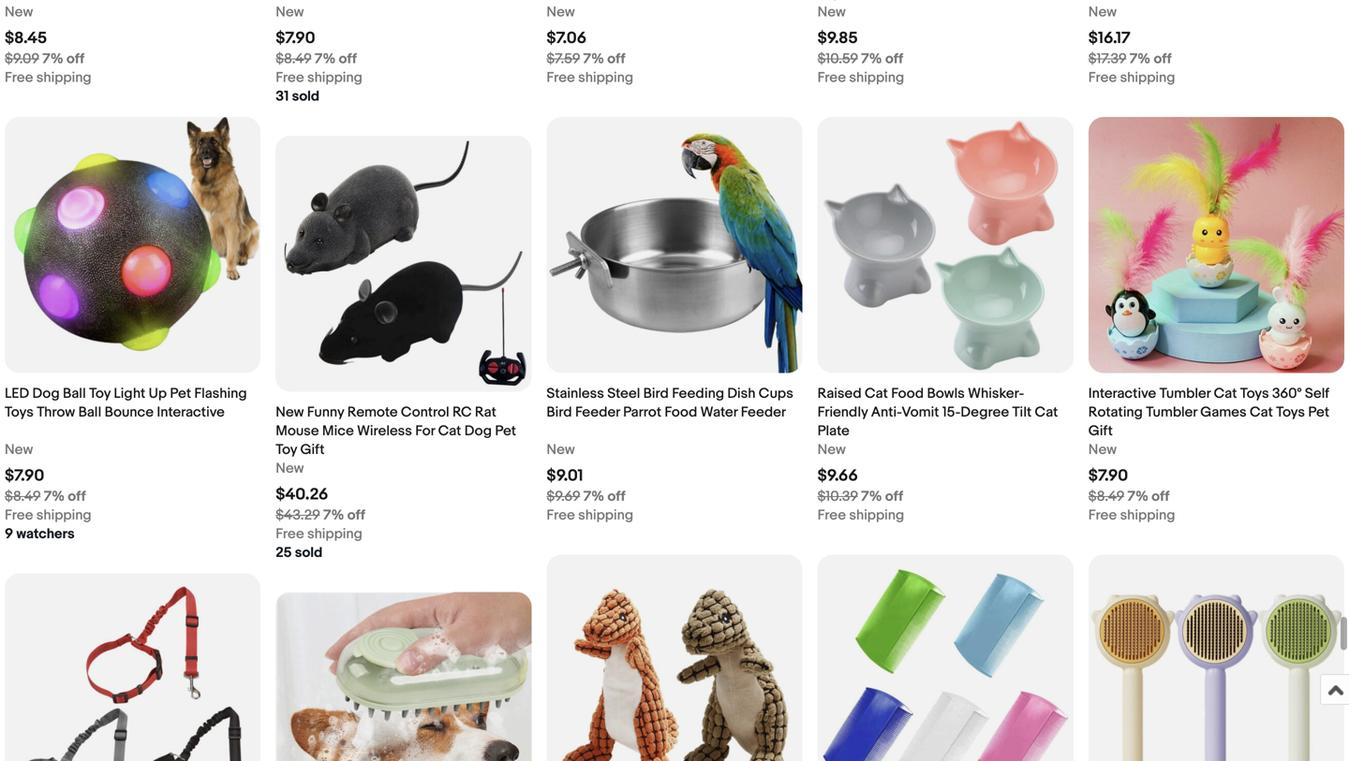 Task type: vqa. For each thing, say whether or not it's contained in the screenshot.
the Steel
yes



Task type: locate. For each thing, give the bounding box(es) containing it.
cat down 360°
[[1250, 404, 1273, 421]]

free down $10.59
[[818, 70, 846, 86]]

sold inside new $7.90 $8.49 7% off free shipping 31 sold
[[292, 88, 320, 105]]

dog up throw
[[32, 385, 60, 402]]

shipping inside new $9.85 $10.59 7% off free shipping
[[849, 70, 904, 86]]

1 vertical spatial bird
[[547, 404, 572, 421]]

free shipping text field up watchers
[[5, 506, 92, 525]]

Free shipping text field
[[5, 69, 92, 87], [547, 69, 633, 87], [1089, 69, 1175, 87], [5, 506, 92, 525], [818, 506, 904, 525], [276, 525, 362, 544]]

7% right $17.39
[[1130, 51, 1151, 68]]

1 horizontal spatial gift
[[1089, 423, 1113, 440]]

off inside new $7.90 $8.49 7% off free shipping 9 watchers
[[68, 489, 86, 505]]

previous price $7.59 7% off text field
[[547, 50, 625, 69]]

0 vertical spatial tumbler
[[1160, 385, 1211, 402]]

interactive inside led dog ball toy light up pet flashing toys throw ball bounce interactive
[[157, 404, 225, 421]]

toys inside led dog ball toy light up pet flashing toys throw ball bounce interactive
[[5, 404, 34, 421]]

previous price $8.49 7% off text field down $7.90 text field
[[5, 488, 86, 506]]

$10.59
[[818, 51, 858, 68]]

0 horizontal spatial toy
[[89, 385, 111, 402]]

toys down led
[[5, 404, 34, 421]]

rat
[[475, 404, 496, 421]]

cat up the anti-
[[865, 385, 888, 402]]

7% down $7.90 text field
[[44, 489, 65, 505]]

free for new $8.45 $9.09 7% off free shipping
[[5, 70, 33, 86]]

gift
[[1089, 423, 1113, 440], [300, 442, 325, 459]]

pet down rat at the bottom of page
[[495, 423, 516, 440]]

$9.69
[[547, 489, 580, 505]]

1 feeder from the left
[[575, 404, 620, 421]]

gift down rotating
[[1089, 423, 1113, 440]]

$7.90 text field up previous price $8.49 7% off text box
[[1089, 467, 1128, 486]]

7% right $9.69
[[583, 489, 604, 505]]

free shipping text field down $9.09
[[5, 69, 92, 87]]

0 vertical spatial interactive
[[1089, 385, 1156, 402]]

interactive inside interactive tumbler cat toys 360° self rotating tumbler games cat toys pet gift new $7.90 $8.49 7% off free shipping
[[1089, 385, 1156, 402]]

plate
[[818, 423, 850, 440]]

free inside the new $9.01 $9.69 7% off free shipping
[[547, 507, 575, 524]]

New text field
[[5, 3, 33, 22], [547, 3, 575, 22], [547, 441, 575, 459], [818, 441, 846, 460], [1089, 441, 1117, 460]]

1 vertical spatial food
[[665, 404, 697, 421]]

new $9.85 $10.59 7% off free shipping
[[818, 4, 904, 86]]

new text field down rotating
[[1089, 441, 1117, 460]]

new inside new $7.90 $8.49 7% off free shipping 9 watchers
[[5, 442, 33, 459]]

$9.01
[[547, 467, 583, 486]]

Free shipping text field
[[276, 69, 362, 87], [818, 69, 904, 87], [547, 506, 633, 525], [1089, 506, 1175, 525]]

pet inside led dog ball toy light up pet flashing toys throw ball bounce interactive
[[170, 385, 191, 402]]

new up $9.85 text field
[[818, 4, 846, 21]]

previous price $9.69 7% off text field
[[547, 488, 626, 506]]

free inside new funny remote control rc rat mouse mice wireless for cat dog pet toy gift new $40.26 $43.29 7% off free shipping 25 sold
[[276, 526, 304, 543]]

$7.90 inside new $7.90 $8.49 7% off free shipping 9 watchers
[[5, 467, 44, 486]]

1 horizontal spatial interactive
[[1089, 385, 1156, 402]]

new up 31
[[276, 4, 304, 21]]

new $7.90 $8.49 7% off free shipping 31 sold
[[276, 4, 362, 105]]

new for new $9.01 $9.69 7% off free shipping
[[547, 442, 575, 459]]

7% down rotating
[[1128, 489, 1149, 505]]

shipping down previous price $9.09 7% off text box
[[36, 70, 92, 86]]

shipping for new $9.01 $9.69 7% off free shipping
[[578, 507, 633, 524]]

flashing
[[194, 385, 247, 402]]

$7.90 text field up 31 sold text field
[[276, 29, 315, 48]]

$7.90 up previous price $8.49 7% off text box
[[1089, 467, 1128, 486]]

1 horizontal spatial previous price $8.49 7% off text field
[[276, 50, 357, 69]]

new $9.01 $9.69 7% off free shipping
[[547, 442, 633, 524]]

2 horizontal spatial $8.49
[[1089, 489, 1124, 505]]

2 horizontal spatial pet
[[1308, 404, 1330, 421]]

shipping down previous price $9.69 7% off text field
[[578, 507, 633, 524]]

degree
[[961, 404, 1009, 421]]

off inside new $9.85 $10.59 7% off free shipping
[[885, 51, 903, 68]]

off for new $7.90 $8.49 7% off free shipping 9 watchers
[[68, 489, 86, 505]]

rotating
[[1089, 404, 1143, 421]]

food
[[891, 385, 924, 402], [665, 404, 697, 421]]

bowls
[[927, 385, 965, 402]]

mouse
[[276, 423, 319, 440]]

light
[[114, 385, 145, 402]]

free inside new $9.85 $10.59 7% off free shipping
[[818, 70, 846, 86]]

0 horizontal spatial $8.49
[[5, 489, 41, 505]]

feeder down stainless
[[575, 404, 620, 421]]

new text field for $8.49
[[5, 441, 33, 459]]

off
[[66, 51, 84, 68], [607, 51, 625, 68], [339, 51, 357, 68], [885, 51, 903, 68], [1154, 51, 1172, 68], [68, 489, 86, 505], [608, 489, 626, 505], [885, 489, 903, 505], [1152, 489, 1170, 505], [347, 507, 365, 524]]

free down $17.39
[[1089, 70, 1117, 86]]

new text field for $8.45
[[5, 3, 33, 22]]

pet down self
[[1308, 404, 1330, 421]]

tumbler
[[1160, 385, 1211, 402], [1146, 404, 1197, 421]]

toy down mouse
[[276, 442, 297, 459]]

2 horizontal spatial $7.90
[[1089, 467, 1128, 486]]

new text field for $10.59
[[818, 3, 846, 22]]

free up 25
[[276, 526, 304, 543]]

$7.90 for new $7.90 $8.49 7% off free shipping 31 sold
[[276, 29, 315, 48]]

new inside new $8.45 $9.09 7% off free shipping
[[5, 4, 33, 21]]

$8.49 inside new $7.90 $8.49 7% off free shipping 9 watchers
[[5, 489, 41, 505]]

360°
[[1272, 385, 1302, 402]]

free inside interactive tumbler cat toys 360° self rotating tumbler games cat toys pet gift new $7.90 $8.49 7% off free shipping
[[1089, 507, 1117, 524]]

shipping down previous price $43.29 7% off text field
[[307, 526, 362, 543]]

new text field for $7.90
[[1089, 441, 1117, 460]]

$7.90 up 31 sold text field
[[276, 29, 315, 48]]

free inside new $8.45 $9.09 7% off free shipping
[[5, 70, 33, 86]]

7% inside interactive tumbler cat toys 360° self rotating tumbler games cat toys pet gift new $7.90 $8.49 7% off free shipping
[[1128, 489, 1149, 505]]

7% inside new $9.85 $10.59 7% off free shipping
[[861, 51, 882, 68]]

1 vertical spatial gift
[[300, 442, 325, 459]]

pet inside new funny remote control rc rat mouse mice wireless for cat dog pet toy gift new $40.26 $43.29 7% off free shipping 25 sold
[[495, 423, 516, 440]]

led
[[5, 385, 29, 402]]

$7.90 text field
[[276, 29, 315, 48], [1089, 467, 1128, 486]]

$8.49 for new $7.90 $8.49 7% off free shipping 31 sold
[[276, 51, 312, 68]]

tumbler left the "games"
[[1146, 404, 1197, 421]]

whisker-
[[968, 385, 1024, 402]]

1 horizontal spatial $7.90 text field
[[1089, 467, 1128, 486]]

$9.09
[[5, 51, 39, 68]]

previous price $8.49 7% off text field up 31 sold text field
[[276, 50, 357, 69]]

ball right throw
[[78, 404, 101, 421]]

shipping inside new $16.17 $17.39 7% off free shipping
[[1120, 70, 1175, 86]]

0 horizontal spatial interactive
[[157, 404, 225, 421]]

free inside new $7.90 $8.49 7% off free shipping 9 watchers
[[5, 507, 33, 524]]

dog down rat at the bottom of page
[[465, 423, 492, 440]]

7% inside new $7.90 $8.49 7% off free shipping 31 sold
[[315, 51, 336, 68]]

7% right $9.09
[[42, 51, 63, 68]]

7%
[[42, 51, 63, 68], [583, 51, 604, 68], [315, 51, 336, 68], [861, 51, 882, 68], [1130, 51, 1151, 68], [44, 489, 65, 505], [583, 489, 604, 505], [861, 489, 882, 505], [1128, 489, 1149, 505], [323, 507, 344, 524]]

previous price $8.49 7% off text field
[[1089, 488, 1170, 506]]

0 horizontal spatial toys
[[5, 404, 34, 421]]

1 vertical spatial previous price $8.49 7% off text field
[[5, 488, 86, 506]]

$9.85 text field
[[818, 29, 858, 48]]

games
[[1201, 404, 1247, 421]]

off inside interactive tumbler cat toys 360° self rotating tumbler games cat toys pet gift new $7.90 $8.49 7% off free shipping
[[1152, 489, 1170, 505]]

interactive
[[1089, 385, 1156, 402], [157, 404, 225, 421]]

up
[[149, 385, 167, 402]]

stainless
[[547, 385, 604, 402]]

shipping down the previous price $17.39 7% off text field
[[1120, 70, 1175, 86]]

1 vertical spatial toy
[[276, 442, 297, 459]]

bird
[[643, 385, 669, 402], [547, 404, 572, 421]]

interactive down flashing
[[157, 404, 225, 421]]

toy
[[89, 385, 111, 402], [276, 442, 297, 459]]

0 horizontal spatial dog
[[32, 385, 60, 402]]

new text field down plate
[[818, 441, 846, 460]]

new up $16.17
[[1089, 4, 1117, 21]]

7% for new $7.06 $7.59 7% off free shipping
[[583, 51, 604, 68]]

new text field up $7.90 text field
[[5, 441, 33, 459]]

food up the vomit
[[891, 385, 924, 402]]

shipping for new $8.45 $9.09 7% off free shipping
[[36, 70, 92, 86]]

free inside new $7.06 $7.59 7% off free shipping
[[547, 70, 575, 86]]

7% inside new $7.06 $7.59 7% off free shipping
[[583, 51, 604, 68]]

0 horizontal spatial $7.90
[[5, 467, 44, 486]]

$7.90 up the 9 watchers text box at bottom
[[5, 467, 44, 486]]

free
[[5, 70, 33, 86], [547, 70, 575, 86], [276, 70, 304, 86], [818, 70, 846, 86], [1089, 70, 1117, 86], [5, 507, 33, 524], [547, 507, 575, 524], [818, 507, 846, 524], [1089, 507, 1117, 524], [276, 526, 304, 543]]

interactive up rotating
[[1089, 385, 1156, 402]]

free for new $7.06 $7.59 7% off free shipping
[[547, 70, 575, 86]]

shipping inside new $7.90 $8.49 7% off free shipping 31 sold
[[307, 70, 362, 86]]

0 horizontal spatial bird
[[547, 404, 572, 421]]

free down previous price $8.49 7% off text box
[[1089, 507, 1117, 524]]

0 vertical spatial bird
[[643, 385, 669, 402]]

toys
[[1240, 385, 1269, 402], [5, 404, 34, 421], [1276, 404, 1305, 421]]

7% for new $7.90 $8.49 7% off free shipping 31 sold
[[315, 51, 336, 68]]

feeder down cups
[[741, 404, 786, 421]]

$8.49
[[276, 51, 312, 68], [5, 489, 41, 505], [1089, 489, 1124, 505]]

off inside new $8.45 $9.09 7% off free shipping
[[66, 51, 84, 68]]

cat
[[865, 385, 888, 402], [1214, 385, 1237, 402], [1035, 404, 1058, 421], [1250, 404, 1273, 421], [438, 423, 461, 440]]

previous price $10.59 7% off text field
[[818, 50, 903, 69]]

dog inside led dog ball toy light up pet flashing toys throw ball bounce interactive
[[32, 385, 60, 402]]

free down $9.09
[[5, 70, 33, 86]]

throw
[[37, 404, 75, 421]]

shipping down previous price $10.59 7% off text field
[[849, 70, 904, 86]]

new for new $7.90 $8.49 7% off free shipping 31 sold
[[276, 4, 304, 21]]

$7.90
[[276, 29, 315, 48], [5, 467, 44, 486], [1089, 467, 1128, 486]]

1 vertical spatial pet
[[1308, 404, 1330, 421]]

ball up throw
[[63, 385, 86, 402]]

gift down mouse
[[300, 442, 325, 459]]

free inside new $16.17 $17.39 7% off free shipping
[[1089, 70, 1117, 86]]

cat right tilt
[[1035, 404, 1058, 421]]

$40.26 text field
[[276, 485, 328, 505]]

9 watchers text field
[[5, 525, 75, 544]]

shipping down previous price $8.49 7% off text box
[[1120, 507, 1175, 524]]

new text field for $7.06
[[547, 3, 575, 22]]

$9.01 text field
[[547, 467, 583, 486]]

new inside new $7.90 $8.49 7% off free shipping 31 sold
[[276, 4, 304, 21]]

0 horizontal spatial gift
[[300, 442, 325, 459]]

shipping down previous price $10.39 7% off text box at the bottom
[[849, 507, 904, 524]]

0 vertical spatial gift
[[1089, 423, 1113, 440]]

new inside new $7.06 $7.59 7% off free shipping
[[547, 4, 575, 21]]

shipping inside new $8.45 $9.09 7% off free shipping
[[36, 70, 92, 86]]

food inside "stainless steel bird feeding dish cups bird feeder parrot food water feeder"
[[665, 404, 697, 421]]

pet right up
[[170, 385, 191, 402]]

new $7.90 $8.49 7% off free shipping 9 watchers
[[5, 442, 92, 543]]

food down feeding
[[665, 404, 697, 421]]

pet
[[170, 385, 191, 402], [1308, 404, 1330, 421], [495, 423, 516, 440]]

off inside new $7.06 $7.59 7% off free shipping
[[607, 51, 625, 68]]

1 horizontal spatial pet
[[495, 423, 516, 440]]

free for new $9.85 $10.59 7% off free shipping
[[818, 70, 846, 86]]

vomit
[[902, 404, 939, 421]]

anti-
[[871, 404, 902, 421]]

shipping up 31 sold text field
[[307, 70, 362, 86]]

0 horizontal spatial $7.90 text field
[[276, 29, 315, 48]]

cat down rc
[[438, 423, 461, 440]]

free down $9.69
[[547, 507, 575, 524]]

off inside new $7.90 $8.49 7% off free shipping 31 sold
[[339, 51, 357, 68]]

gift inside new funny remote control rc rat mouse mice wireless for cat dog pet toy gift new $40.26 $43.29 7% off free shipping 25 sold
[[300, 442, 325, 459]]

sold right 25
[[295, 545, 323, 562]]

new up $7.90 text field
[[5, 442, 33, 459]]

new text field up $9.85 text field
[[818, 3, 846, 22]]

shipping inside new $7.06 $7.59 7% off free shipping
[[578, 70, 633, 86]]

new text field up $7.06
[[547, 3, 575, 22]]

cat up the "games"
[[1214, 385, 1237, 402]]

1 vertical spatial sold
[[295, 545, 323, 562]]

1 horizontal spatial feeder
[[741, 404, 786, 421]]

free down $10.39
[[818, 507, 846, 524]]

new text field up 31
[[276, 3, 304, 22]]

bird down stainless
[[547, 404, 572, 421]]

bounce
[[105, 404, 154, 421]]

new up $8.45
[[5, 4, 33, 21]]

stainless steel bird feeding dish cups bird feeder parrot food water feeder
[[547, 385, 793, 421]]

0 vertical spatial sold
[[292, 88, 320, 105]]

dog
[[32, 385, 60, 402], [465, 423, 492, 440]]

shipping up watchers
[[36, 507, 92, 524]]

$8.49 up 31 sold text field
[[276, 51, 312, 68]]

off inside new $16.17 $17.39 7% off free shipping
[[1154, 51, 1172, 68]]

new inside interactive tumbler cat toys 360° self rotating tumbler games cat toys pet gift new $7.90 $8.49 7% off free shipping
[[1089, 442, 1117, 459]]

new inside new $9.85 $10.59 7% off free shipping
[[818, 4, 846, 21]]

free inside new $7.90 $8.49 7% off free shipping 31 sold
[[276, 70, 304, 86]]

mice
[[322, 423, 354, 440]]

sold right 31
[[292, 88, 320, 105]]

ball
[[63, 385, 86, 402], [78, 404, 101, 421]]

$8.49 down rotating
[[1089, 489, 1124, 505]]

toy left light
[[89, 385, 111, 402]]

1 horizontal spatial $8.49
[[276, 51, 312, 68]]

7% right $7.59
[[583, 51, 604, 68]]

new down plate
[[818, 442, 846, 459]]

new down rotating
[[1089, 442, 1117, 459]]

1 vertical spatial $7.90 text field
[[1089, 467, 1128, 486]]

previous price $10.39 7% off text field
[[818, 488, 903, 506]]

$8.49 inside new $7.90 $8.49 7% off free shipping 31 sold
[[276, 51, 312, 68]]

off for new $16.17 $17.39 7% off free shipping
[[1154, 51, 1172, 68]]

shipping inside raised cat food bowls whisker- friendly anti-vomit 15-degree tilt cat plate new $9.66 $10.39 7% off free shipping
[[849, 507, 904, 524]]

new inside raised cat food bowls whisker- friendly anti-vomit 15-degree tilt cat plate new $9.66 $10.39 7% off free shipping
[[818, 442, 846, 459]]

remote
[[347, 404, 398, 421]]

1 horizontal spatial bird
[[643, 385, 669, 402]]

new up $7.06
[[547, 4, 575, 21]]

off for new $9.01 $9.69 7% off free shipping
[[608, 489, 626, 505]]

bird up the parrot
[[643, 385, 669, 402]]

feeder
[[575, 404, 620, 421], [741, 404, 786, 421]]

7% inside new funny remote control rc rat mouse mice wireless for cat dog pet toy gift new $40.26 $43.29 7% off free shipping 25 sold
[[323, 507, 344, 524]]

0 horizontal spatial pet
[[170, 385, 191, 402]]

$8.49 down $7.90 text field
[[5, 489, 41, 505]]

new
[[5, 4, 33, 21], [547, 4, 575, 21], [276, 4, 304, 21], [818, 4, 846, 21], [1089, 4, 1117, 21], [276, 404, 304, 421], [5, 442, 33, 459], [547, 442, 575, 459], [818, 442, 846, 459], [1089, 442, 1117, 459], [276, 460, 304, 477]]

1 vertical spatial dog
[[465, 423, 492, 440]]

7% inside the new $9.01 $9.69 7% off free shipping
[[583, 489, 604, 505]]

new inside new $16.17 $17.39 7% off free shipping
[[1089, 4, 1117, 21]]

shipping inside new $7.90 $8.49 7% off free shipping 9 watchers
[[36, 507, 92, 524]]

0 vertical spatial pet
[[170, 385, 191, 402]]

1 vertical spatial interactive
[[157, 404, 225, 421]]

new for new $8.45 $9.09 7% off free shipping
[[5, 4, 33, 21]]

free up 31
[[276, 70, 304, 86]]

0 horizontal spatial food
[[665, 404, 697, 421]]

1 horizontal spatial toy
[[276, 442, 297, 459]]

new text field up $9.01
[[547, 441, 575, 459]]

shipping inside the new $9.01 $9.69 7% off free shipping
[[578, 507, 633, 524]]

new text field up $40.26 text box
[[276, 460, 304, 478]]

new $8.45 $9.09 7% off free shipping
[[5, 4, 92, 86]]

7% right $10.39
[[861, 489, 882, 505]]

$17.39
[[1089, 51, 1127, 68]]

rc
[[453, 404, 472, 421]]

$7.90 inside new $7.90 $8.49 7% off free shipping 31 sold
[[276, 29, 315, 48]]

New text field
[[276, 3, 304, 22], [818, 3, 846, 22], [1089, 3, 1117, 22], [5, 441, 33, 459], [276, 460, 304, 478]]

new inside the new $9.01 $9.69 7% off free shipping
[[547, 442, 575, 459]]

0 vertical spatial dog
[[32, 385, 60, 402]]

7% inside new $16.17 $17.39 7% off free shipping
[[1130, 51, 1151, 68]]

1 horizontal spatial $7.90
[[276, 29, 315, 48]]

free up 9
[[5, 507, 33, 524]]

7% inside new $7.90 $8.49 7% off free shipping 9 watchers
[[44, 489, 65, 505]]

previous price $8.49 7% off text field
[[276, 50, 357, 69], [5, 488, 86, 506]]

free down $7.59
[[547, 70, 575, 86]]

new text field for $9.66
[[818, 441, 846, 460]]

watchers
[[16, 526, 75, 543]]

previous price $43.29 7% off text field
[[276, 506, 365, 525]]

new up $9.01
[[547, 442, 575, 459]]

1 horizontal spatial food
[[891, 385, 924, 402]]

new up mouse
[[276, 404, 304, 421]]

gift inside interactive tumbler cat toys 360° self rotating tumbler games cat toys pet gift new $7.90 $8.49 7% off free shipping
[[1089, 423, 1113, 440]]

7% right $10.59
[[861, 51, 882, 68]]

2 vertical spatial pet
[[495, 423, 516, 440]]

sold
[[292, 88, 320, 105], [295, 545, 323, 562]]

0 horizontal spatial feeder
[[575, 404, 620, 421]]

off for new $7.06 $7.59 7% off free shipping
[[607, 51, 625, 68]]

$7.90 text field
[[5, 467, 44, 486]]

tilt
[[1012, 404, 1032, 421]]

off inside raised cat food bowls whisker- friendly anti-vomit 15-degree tilt cat plate new $9.66 $10.39 7% off free shipping
[[885, 489, 903, 505]]

steel
[[607, 385, 640, 402]]

free shipping text field for $9.85
[[818, 69, 904, 87]]

0 vertical spatial food
[[891, 385, 924, 402]]

25 sold text field
[[276, 544, 323, 563]]

$7.90 inside interactive tumbler cat toys 360° self rotating tumbler games cat toys pet gift new $7.90 $8.49 7% off free shipping
[[1089, 467, 1128, 486]]

tumbler up the "games"
[[1160, 385, 1211, 402]]

1 horizontal spatial dog
[[465, 423, 492, 440]]

toys left 360°
[[1240, 385, 1269, 402]]

friendly
[[818, 404, 868, 421]]

new text field up $8.45
[[5, 3, 33, 22]]

$9.85
[[818, 29, 858, 48]]

toys down 360°
[[1276, 404, 1305, 421]]

7% up 31 sold text field
[[315, 51, 336, 68]]

off inside the new $9.01 $9.69 7% off free shipping
[[608, 489, 626, 505]]

7% inside new $8.45 $9.09 7% off free shipping
[[42, 51, 63, 68]]

$7.06 text field
[[547, 29, 587, 48]]

shipping
[[36, 70, 92, 86], [578, 70, 633, 86], [307, 70, 362, 86], [849, 70, 904, 86], [1120, 70, 1175, 86], [36, 507, 92, 524], [578, 507, 633, 524], [849, 507, 904, 524], [1120, 507, 1175, 524], [307, 526, 362, 543]]

off for new $9.85 $10.59 7% off free shipping
[[885, 51, 903, 68]]

shipping down previous price $7.59 7% off text field
[[578, 70, 633, 86]]

7% right $43.29 at bottom
[[323, 507, 344, 524]]

off for new $8.45 $9.09 7% off free shipping
[[66, 51, 84, 68]]

0 vertical spatial toy
[[89, 385, 111, 402]]



Task type: describe. For each thing, give the bounding box(es) containing it.
1 vertical spatial ball
[[78, 404, 101, 421]]

dish
[[727, 385, 756, 402]]

interactive tumbler cat toys 360° self rotating tumbler games cat toys pet gift new $7.90 $8.49 7% off free shipping
[[1089, 385, 1330, 524]]

25
[[276, 545, 292, 562]]

parrot
[[623, 404, 662, 421]]

new $7.06 $7.59 7% off free shipping
[[547, 4, 633, 86]]

7% for new $9.85 $10.59 7% off free shipping
[[861, 51, 882, 68]]

$16.17
[[1089, 29, 1131, 48]]

free inside raised cat food bowls whisker- friendly anti-vomit 15-degree tilt cat plate new $9.66 $10.39 7% off free shipping
[[818, 507, 846, 524]]

free shipping text field down $17.39
[[1089, 69, 1175, 87]]

31 sold text field
[[276, 87, 320, 106]]

previous price $17.39 7% off text field
[[1089, 50, 1172, 69]]

7% for new $16.17 $17.39 7% off free shipping
[[1130, 51, 1151, 68]]

7% inside raised cat food bowls whisker- friendly anti-vomit 15-degree tilt cat plate new $9.66 $10.39 7% off free shipping
[[861, 489, 882, 505]]

sold inside new funny remote control rc rat mouse mice wireless for cat dog pet toy gift new $40.26 $43.29 7% off free shipping 25 sold
[[295, 545, 323, 562]]

funny
[[307, 404, 344, 421]]

led dog ball toy light up pet flashing toys throw ball bounce interactive
[[5, 385, 247, 421]]

free for new $9.01 $9.69 7% off free shipping
[[547, 507, 575, 524]]

2 feeder from the left
[[741, 404, 786, 421]]

0 horizontal spatial previous price $8.49 7% off text field
[[5, 488, 86, 506]]

7% for new $9.01 $9.69 7% off free shipping
[[583, 489, 604, 505]]

new text field for $9.01
[[547, 441, 575, 459]]

control
[[401, 404, 449, 421]]

raised
[[818, 385, 862, 402]]

7% for new $8.45 $9.09 7% off free shipping
[[42, 51, 63, 68]]

toy inside new funny remote control rc rat mouse mice wireless for cat dog pet toy gift new $40.26 $43.29 7% off free shipping 25 sold
[[276, 442, 297, 459]]

wireless
[[357, 423, 412, 440]]

new for new $16.17 $17.39 7% off free shipping
[[1089, 4, 1117, 21]]

new $16.17 $17.39 7% off free shipping
[[1089, 4, 1175, 86]]

shipping for new $7.06 $7.59 7% off free shipping
[[578, 70, 633, 86]]

new for new $7.06 $7.59 7% off free shipping
[[547, 4, 575, 21]]

0 vertical spatial ball
[[63, 385, 86, 402]]

0 vertical spatial $7.90 text field
[[276, 29, 315, 48]]

previous price $9.09 7% off text field
[[5, 50, 84, 69]]

0 vertical spatial previous price $8.49 7% off text field
[[276, 50, 357, 69]]

for
[[415, 423, 435, 440]]

$7.90 for new $7.90 $8.49 7% off free shipping 9 watchers
[[5, 467, 44, 486]]

shipping for new $7.90 $8.49 7% off free shipping 9 watchers
[[36, 507, 92, 524]]

cat inside new funny remote control rc rat mouse mice wireless for cat dog pet toy gift new $40.26 $43.29 7% off free shipping 25 sold
[[438, 423, 461, 440]]

$8.49 for new $7.90 $8.49 7% off free shipping 9 watchers
[[5, 489, 41, 505]]

dog inside new funny remote control rc rat mouse mice wireless for cat dog pet toy gift new $40.26 $43.29 7% off free shipping 25 sold
[[465, 423, 492, 440]]

free shipping text field down $43.29 at bottom
[[276, 525, 362, 544]]

$7.59
[[547, 51, 580, 68]]

1 horizontal spatial toys
[[1240, 385, 1269, 402]]

free shipping text field for $7.90
[[1089, 506, 1175, 525]]

$10.39
[[818, 489, 858, 505]]

7% for new $7.90 $8.49 7% off free shipping 9 watchers
[[44, 489, 65, 505]]

$8.45
[[5, 29, 47, 48]]

shipping inside interactive tumbler cat toys 360° self rotating tumbler games cat toys pet gift new $7.90 $8.49 7% off free shipping
[[1120, 507, 1175, 524]]

15-
[[942, 404, 961, 421]]

free for new $7.90 $8.49 7% off free shipping 31 sold
[[276, 70, 304, 86]]

1 vertical spatial tumbler
[[1146, 404, 1197, 421]]

off for new $7.90 $8.49 7% off free shipping 31 sold
[[339, 51, 357, 68]]

new for new funny remote control rc rat mouse mice wireless for cat dog pet toy gift new $40.26 $43.29 7% off free shipping 25 sold
[[276, 404, 304, 421]]

new up $40.26 text box
[[276, 460, 304, 477]]

new text field up $16.17
[[1089, 3, 1117, 22]]

9
[[5, 526, 13, 543]]

free for new $7.90 $8.49 7% off free shipping 9 watchers
[[5, 507, 33, 524]]

$8.49 inside interactive tumbler cat toys 360° self rotating tumbler games cat toys pet gift new $7.90 $8.49 7% off free shipping
[[1089, 489, 1124, 505]]

raised cat food bowls whisker- friendly anti-vomit 15-degree tilt cat plate new $9.66 $10.39 7% off free shipping
[[818, 385, 1058, 524]]

$43.29
[[276, 507, 320, 524]]

off inside new funny remote control rc rat mouse mice wireless for cat dog pet toy gift new $40.26 $43.29 7% off free shipping 25 sold
[[347, 507, 365, 524]]

pet inside interactive tumbler cat toys 360° self rotating tumbler games cat toys pet gift new $7.90 $8.49 7% off free shipping
[[1308, 404, 1330, 421]]

$7.06
[[547, 29, 587, 48]]

shipping inside new funny remote control rc rat mouse mice wireless for cat dog pet toy gift new $40.26 $43.29 7% off free shipping 25 sold
[[307, 526, 362, 543]]

self
[[1305, 385, 1329, 402]]

$8.45 text field
[[5, 29, 47, 48]]

water
[[701, 404, 738, 421]]

$16.17 text field
[[1089, 29, 1131, 48]]

free shipping text field down $10.39
[[818, 506, 904, 525]]

shipping for new $7.90 $8.49 7% off free shipping 31 sold
[[307, 70, 362, 86]]

food inside raised cat food bowls whisker- friendly anti-vomit 15-degree tilt cat plate new $9.66 $10.39 7% off free shipping
[[891, 385, 924, 402]]

$9.66 text field
[[818, 467, 858, 486]]

new text field for $43.29
[[276, 460, 304, 478]]

new for new $7.90 $8.49 7% off free shipping 9 watchers
[[5, 442, 33, 459]]

cups
[[759, 385, 793, 402]]

free for new $16.17 $17.39 7% off free shipping
[[1089, 70, 1117, 86]]

shipping for new $16.17 $17.39 7% off free shipping
[[1120, 70, 1175, 86]]

shipping for new $9.85 $10.59 7% off free shipping
[[849, 70, 904, 86]]

$40.26
[[276, 485, 328, 505]]

feeding
[[672, 385, 724, 402]]

free shipping text field down $7.59
[[547, 69, 633, 87]]

$9.66
[[818, 467, 858, 486]]

toy inside led dog ball toy light up pet flashing toys throw ball bounce interactive
[[89, 385, 111, 402]]

31
[[276, 88, 289, 105]]

2 horizontal spatial toys
[[1276, 404, 1305, 421]]

free shipping text field for $9.01
[[547, 506, 633, 525]]

new for new $9.85 $10.59 7% off free shipping
[[818, 4, 846, 21]]

new funny remote control rc rat mouse mice wireless for cat dog pet toy gift new $40.26 $43.29 7% off free shipping 25 sold
[[276, 404, 516, 562]]



